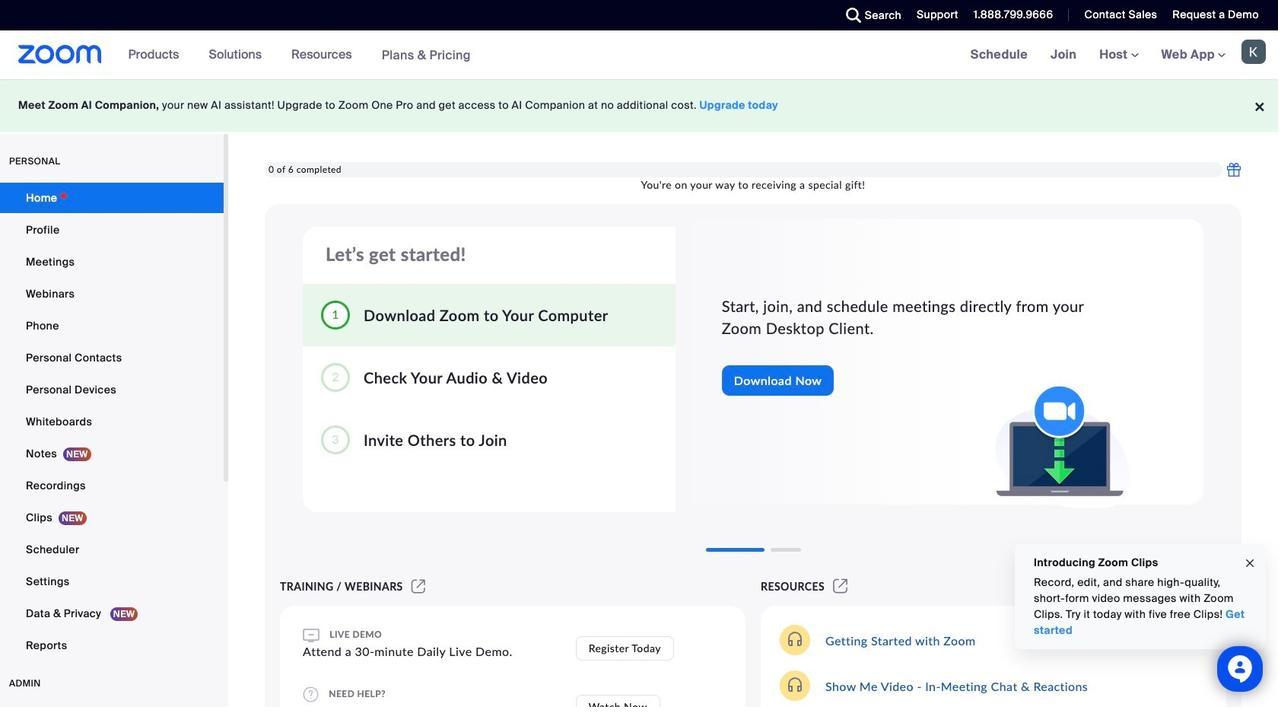 Task type: locate. For each thing, give the bounding box(es) containing it.
banner
[[0, 30, 1279, 80]]

window new image
[[409, 580, 428, 593]]

window new image
[[831, 580, 851, 593]]

footer
[[0, 79, 1279, 132]]

personal menu menu
[[0, 183, 224, 662]]

close image
[[1245, 555, 1257, 572]]



Task type: vqa. For each thing, say whether or not it's contained in the screenshot.
Zoom Logo
yes



Task type: describe. For each thing, give the bounding box(es) containing it.
product information navigation
[[117, 30, 483, 80]]

meetings navigation
[[960, 30, 1279, 80]]

zoom logo image
[[18, 45, 102, 64]]

profile picture image
[[1242, 40, 1267, 64]]



